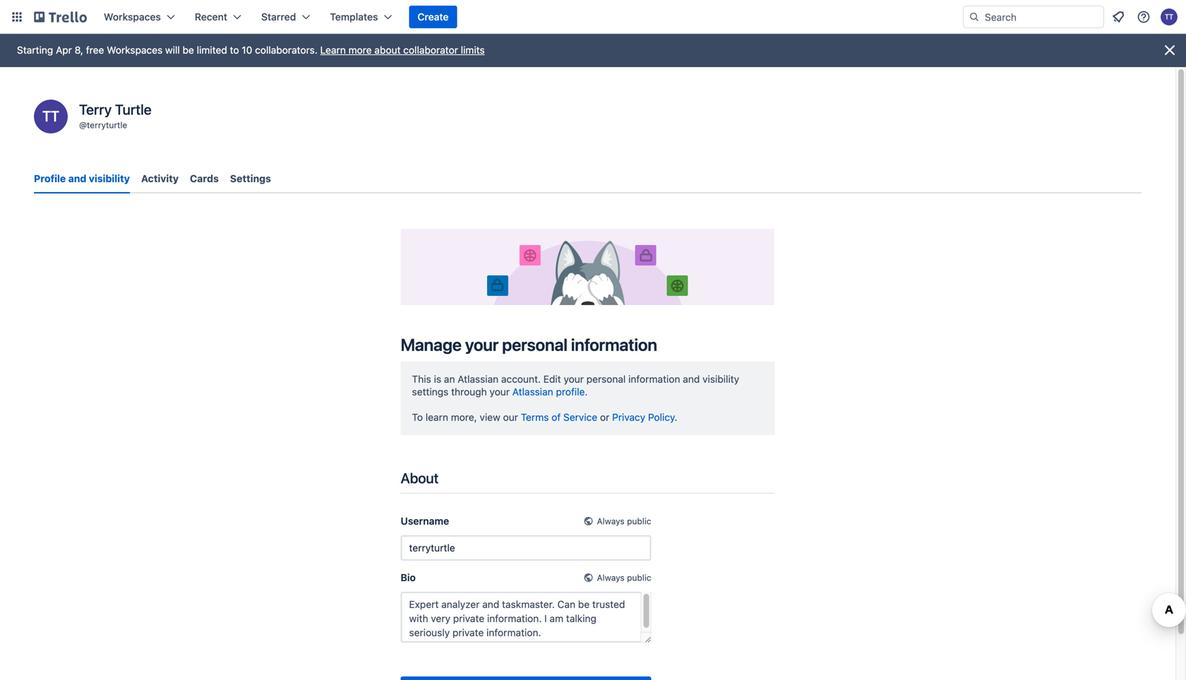 Task type: locate. For each thing, give the bounding box(es) containing it.
terms
[[521, 411, 549, 423]]

privacy policy link
[[612, 411, 675, 423]]

personal up or
[[587, 373, 626, 385]]

learn
[[320, 44, 346, 56]]

terry
[[79, 101, 112, 118]]

1 vertical spatial .
[[675, 411, 678, 423]]

0 vertical spatial .
[[585, 386, 588, 397]]

visibility
[[89, 173, 130, 184], [703, 373, 739, 385]]

2 always public from the top
[[597, 573, 651, 582]]

0 horizontal spatial atlassian
[[458, 373, 499, 385]]

create button
[[409, 6, 457, 28]]

0 vertical spatial your
[[465, 335, 499, 354]]

0 vertical spatial always public
[[597, 516, 651, 526]]

1 vertical spatial personal
[[587, 373, 626, 385]]

workspaces down workspaces popup button at the top
[[107, 44, 163, 56]]

information
[[571, 335, 657, 354], [629, 373, 680, 385]]

Username text field
[[401, 535, 651, 561]]

terryturtle
[[87, 120, 127, 130]]

your up "profile"
[[564, 373, 584, 385]]

limits
[[461, 44, 485, 56]]

2 vertical spatial your
[[490, 386, 510, 397]]

service
[[564, 411, 598, 423]]

workspaces
[[104, 11, 161, 23], [107, 44, 163, 56]]

1 horizontal spatial personal
[[587, 373, 626, 385]]

always public
[[597, 516, 651, 526], [597, 573, 651, 582]]

your
[[465, 335, 499, 354], [564, 373, 584, 385], [490, 386, 510, 397]]

create
[[418, 11, 449, 23]]

0 vertical spatial workspaces
[[104, 11, 161, 23]]

atlassian
[[458, 373, 499, 385], [513, 386, 553, 397]]

your down account.
[[490, 386, 510, 397]]

1 vertical spatial always
[[597, 573, 625, 582]]

to
[[412, 411, 423, 423]]

learn
[[426, 411, 448, 423]]

terms of service link
[[521, 411, 598, 423]]

this is an atlassian account. edit your personal information and visibility settings through your
[[412, 373, 739, 397]]

terry turtle (terryturtle) image left @
[[34, 100, 68, 133]]

0 vertical spatial and
[[68, 173, 86, 184]]

bio
[[401, 572, 416, 583]]

turtle
[[115, 101, 152, 118]]

search image
[[969, 11, 980, 23]]

1 horizontal spatial and
[[683, 373, 700, 385]]

0 vertical spatial personal
[[502, 335, 568, 354]]

atlassian down account.
[[513, 386, 553, 397]]

terry turtle (terryturtle) image right open information menu image
[[1161, 8, 1178, 25]]

edit
[[544, 373, 561, 385]]

0 vertical spatial terry turtle (terryturtle) image
[[1161, 8, 1178, 25]]

. to learn more, view our
[[412, 386, 588, 423]]

public
[[627, 516, 651, 526], [627, 573, 651, 582]]

or
[[600, 411, 610, 423]]

policy
[[648, 411, 675, 423]]

1 vertical spatial and
[[683, 373, 700, 385]]

personal up account.
[[502, 335, 568, 354]]

0 notifications image
[[1110, 8, 1127, 25]]

workspaces up free
[[104, 11, 161, 23]]

of
[[552, 411, 561, 423]]

0 vertical spatial always
[[597, 516, 625, 526]]

always public for username
[[597, 516, 651, 526]]

1 vertical spatial information
[[629, 373, 680, 385]]

information up policy
[[629, 373, 680, 385]]

templates
[[330, 11, 378, 23]]

about
[[401, 469, 439, 486]]

2 always from the top
[[597, 573, 625, 582]]

1 always public from the top
[[597, 516, 651, 526]]

and
[[68, 173, 86, 184], [683, 373, 700, 385]]

settings
[[230, 173, 271, 184]]

your up through
[[465, 335, 499, 354]]

0 horizontal spatial .
[[585, 386, 588, 397]]

0 vertical spatial visibility
[[89, 173, 130, 184]]

profile and visibility
[[34, 173, 130, 184]]

information inside this is an atlassian account. edit your personal information and visibility settings through your
[[629, 373, 680, 385]]

terry turtle (terryturtle) image
[[1161, 8, 1178, 25], [34, 100, 68, 133]]

. right 'privacy'
[[675, 411, 678, 423]]

.
[[585, 386, 588, 397], [675, 411, 678, 423]]

activity
[[141, 173, 179, 184]]

personal
[[502, 335, 568, 354], [587, 373, 626, 385]]

1 always from the top
[[597, 516, 625, 526]]

1 vertical spatial public
[[627, 573, 651, 582]]

1 vertical spatial visibility
[[703, 373, 739, 385]]

1 horizontal spatial terry turtle (terryturtle) image
[[1161, 8, 1178, 25]]

profile
[[556, 386, 585, 397]]

apr
[[56, 44, 72, 56]]

atlassian profile link
[[513, 386, 585, 397]]

always
[[597, 516, 625, 526], [597, 573, 625, 582]]

visibility inside this is an atlassian account. edit your personal information and visibility settings through your
[[703, 373, 739, 385]]

information up this is an atlassian account. edit your personal information and visibility settings through your
[[571, 335, 657, 354]]

Search field
[[980, 6, 1104, 28]]

1 vertical spatial atlassian
[[513, 386, 553, 397]]

1 horizontal spatial .
[[675, 411, 678, 423]]

. up service
[[585, 386, 588, 397]]

0 vertical spatial atlassian
[[458, 373, 499, 385]]

starred button
[[253, 6, 319, 28]]

8,
[[75, 44, 83, 56]]

0 vertical spatial public
[[627, 516, 651, 526]]

atlassian up through
[[458, 373, 499, 385]]

2 public from the top
[[627, 573, 651, 582]]

1 public from the top
[[627, 516, 651, 526]]

1 horizontal spatial visibility
[[703, 373, 739, 385]]

0 horizontal spatial terry turtle (terryturtle) image
[[34, 100, 68, 133]]

1 vertical spatial always public
[[597, 573, 651, 582]]

0 horizontal spatial personal
[[502, 335, 568, 354]]

workspaces inside popup button
[[104, 11, 161, 23]]

privacy
[[612, 411, 646, 423]]

view
[[480, 411, 501, 423]]

10
[[242, 44, 252, 56]]

account.
[[501, 373, 541, 385]]

this
[[412, 373, 431, 385]]



Task type: describe. For each thing, give the bounding box(es) containing it.
workspaces button
[[95, 6, 184, 28]]

to
[[230, 44, 239, 56]]

. inside . to learn more, view our
[[585, 386, 588, 397]]

manage
[[401, 335, 462, 354]]

open information menu image
[[1137, 10, 1151, 24]]

settings
[[412, 386, 449, 397]]

is
[[434, 373, 441, 385]]

profile
[[34, 173, 66, 184]]

0 horizontal spatial visibility
[[89, 173, 130, 184]]

atlassian profile
[[513, 386, 585, 397]]

1 vertical spatial terry turtle (terryturtle) image
[[34, 100, 68, 133]]

terms of service or privacy policy .
[[521, 411, 678, 423]]

will
[[165, 44, 180, 56]]

cards
[[190, 173, 219, 184]]

1 horizontal spatial atlassian
[[513, 386, 553, 397]]

1 vertical spatial your
[[564, 373, 584, 385]]

profile and visibility link
[[34, 166, 130, 194]]

free
[[86, 44, 104, 56]]

be
[[183, 44, 194, 56]]

through
[[451, 386, 487, 397]]

collaborators.
[[255, 44, 318, 56]]

atlassian inside this is an atlassian account. edit your personal information and visibility settings through your
[[458, 373, 499, 385]]

primary element
[[0, 0, 1186, 34]]

recent button
[[186, 6, 250, 28]]

back to home image
[[34, 6, 87, 28]]

an
[[444, 373, 455, 385]]

more
[[349, 44, 372, 56]]

0 vertical spatial information
[[571, 335, 657, 354]]

manage your personal information
[[401, 335, 657, 354]]

learn more about collaborator limits link
[[320, 44, 485, 56]]

always for username
[[597, 516, 625, 526]]

public for bio
[[627, 573, 651, 582]]

1 vertical spatial workspaces
[[107, 44, 163, 56]]

collaborator
[[403, 44, 458, 56]]

starting apr 8, free workspaces will be limited to 10 collaborators. learn more about collaborator limits
[[17, 44, 485, 56]]

recent
[[195, 11, 227, 23]]

activity link
[[141, 166, 179, 191]]

about
[[375, 44, 401, 56]]

limited
[[197, 44, 227, 56]]

settings link
[[230, 166, 271, 191]]

always public for bio
[[597, 573, 651, 582]]

more,
[[451, 411, 477, 423]]

always for bio
[[597, 573, 625, 582]]

our
[[503, 411, 518, 423]]

templates button
[[322, 6, 401, 28]]

starting
[[17, 44, 53, 56]]

personal inside this is an atlassian account. edit your personal information and visibility settings through your
[[587, 373, 626, 385]]

@
[[79, 120, 87, 130]]

terry turtle @ terryturtle
[[79, 101, 152, 130]]

public for username
[[627, 516, 651, 526]]

starred
[[261, 11, 296, 23]]

Bio text field
[[401, 592, 651, 642]]

cards link
[[190, 166, 219, 191]]

username
[[401, 515, 449, 527]]

and inside this is an atlassian account. edit your personal information and visibility settings through your
[[683, 373, 700, 385]]

0 horizontal spatial and
[[68, 173, 86, 184]]



Task type: vqa. For each thing, say whether or not it's contained in the screenshot.
Cars to the left
no



